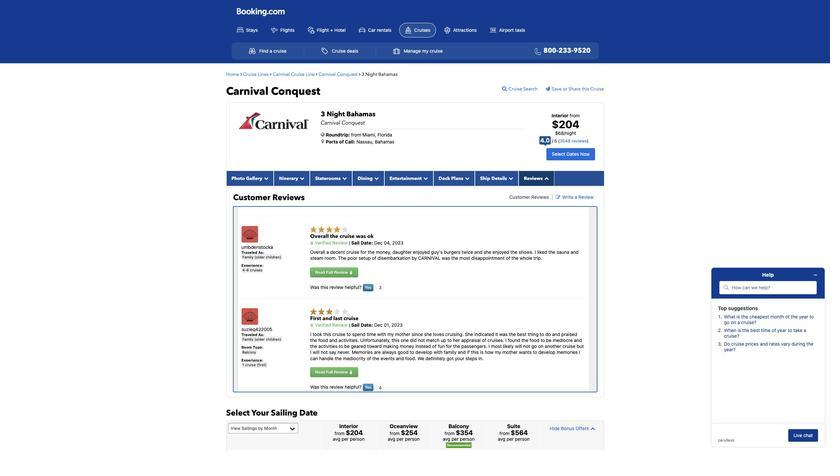 Task type: locate. For each thing, give the bounding box(es) containing it.
customer reviews down reviews dropdown button
[[510, 194, 549, 200]]

read for first
[[315, 370, 325, 375]]

1 experience: from the top
[[242, 263, 263, 267]]

0 vertical spatial carnival conquest
[[319, 71, 358, 77]]

from inside interior from $204 avg per person
[[335, 431, 345, 436]]

always
[[382, 350, 397, 355]]

not up wants
[[523, 344, 530, 349]]

chevron up image
[[543, 176, 549, 181], [589, 426, 596, 431]]

person for $254
[[405, 436, 420, 442]]

1 vertical spatial as:
[[258, 332, 264, 337]]

experience: for 6
[[242, 263, 263, 267]]

1 vertical spatial she
[[424, 331, 432, 337]]

(older
[[255, 255, 265, 259], [255, 337, 265, 342]]

1 yes button from the top
[[363, 284, 374, 291]]

3 for 3
[[379, 285, 382, 291]]

chevron down image for deck plans
[[464, 176, 470, 181]]

read full review button for the
[[310, 267, 358, 277]]

yes down setup
[[365, 285, 372, 290]]

family inside umbdenstocka traveled as: family (older children)
[[243, 255, 254, 259]]

2 horizontal spatial a
[[575, 194, 578, 200]]

0 vertical spatial experience:
[[242, 263, 263, 267]]

yes for cruise
[[365, 385, 372, 390]]

was right it on the right bottom
[[500, 331, 508, 337]]

angle right image right home "link"
[[240, 72, 242, 76]]

0 vertical spatial verified
[[315, 240, 331, 246]]

0 vertical spatial she
[[484, 249, 492, 255]]

avg for $564
[[498, 436, 506, 442]]

cruise right the 1
[[245, 363, 256, 367]]

ports
[[326, 139, 338, 144]]

save or share this cruise link
[[546, 86, 604, 92]]

full for the
[[326, 270, 333, 275]]

balcony from $354 avg per person
[[443, 423, 475, 442]]

the up the found
[[509, 331, 516, 337]]

avg for $204
[[333, 436, 341, 442]]

room
[[242, 345, 252, 350]]

experience: up cruises
[[242, 263, 263, 267]]

1 as: from the top
[[258, 250, 264, 255]]

0 vertical spatial traveled
[[242, 250, 257, 255]]

sauna
[[557, 249, 570, 255]]

setup
[[359, 255, 371, 261]]

0 horizontal spatial chevron down image
[[262, 176, 269, 181]]

1 yes from the top
[[365, 285, 372, 290]]

verified review link up decent
[[310, 240, 348, 246]]

0 vertical spatial read
[[315, 270, 325, 275]]

traveled
[[242, 250, 257, 255], [242, 332, 257, 337]]

home
[[226, 71, 239, 77]]

angle right image right lines at the left of page
[[270, 72, 272, 76]]

most down the twice
[[460, 255, 470, 261]]

per down oceanview
[[397, 436, 404, 442]]

1 horizontal spatial balcony
[[449, 423, 469, 429]]

3 chevron down image from the left
[[507, 176, 514, 181]]

food up go at the bottom right of page
[[530, 337, 540, 343]]

1 read full review from the top
[[315, 270, 349, 275]]

this
[[582, 86, 589, 92], [321, 284, 329, 290], [324, 331, 331, 337], [392, 337, 400, 343], [471, 350, 479, 355], [321, 384, 329, 390]]

0 horizontal spatial my
[[388, 331, 394, 337]]

0 horizontal spatial mother
[[395, 331, 411, 337]]

avg inside oceanview from $254 avg per person
[[388, 436, 396, 442]]

2 helpful? from the top
[[345, 384, 362, 390]]

helpful?
[[345, 284, 362, 290], [345, 384, 362, 390]]

3 for 3 night bahamas carnival conquest
[[321, 110, 325, 119]]

chevron up image up customer reviews link
[[543, 176, 549, 181]]

2 avg from the left
[[388, 436, 396, 442]]

cruise inside overall a decent cruise for the money, daughter enjoyed guy's burgers twice and she enjoyed the shows. i liked the sauna and steam room. the poor setup of disembarkation by carnival was the most disappointment of the whole trip.
[[346, 249, 359, 255]]

i up the likely
[[506, 337, 507, 343]]

as: inside "suzieq422005 traveled as: family (older children)"
[[258, 332, 264, 337]]

1 vertical spatial not
[[523, 344, 530, 349]]

cruise for cruise search
[[509, 86, 522, 92]]

children) for umbdenstocka
[[266, 255, 281, 259]]

yes
[[365, 285, 372, 290], [365, 385, 372, 390]]

2 full from the top
[[326, 370, 333, 375]]

4 person from the left
[[515, 436, 530, 442]]

find a cruise link
[[242, 44, 294, 57]]

1 read full review button from the top
[[310, 267, 358, 277]]

2 dec from the top
[[374, 322, 383, 328]]

1 small verified icon image from the top
[[310, 242, 314, 245]]

cruise for cruise deals
[[332, 48, 346, 54]]

recommended image
[[446, 443, 472, 448]]

2 yes button from the top
[[363, 384, 374, 391]]

from inside oceanview from $254 avg per person
[[390, 431, 400, 436]]

a inside find a cruise link
[[270, 48, 272, 54]]

2 chevron down image from the left
[[341, 176, 347, 181]]

suite
[[507, 423, 521, 429]]

my right manage at top
[[422, 48, 429, 54]]

overall inside overall a decent cruise for the money, daughter enjoyed guy's burgers twice and she enjoyed the shows. i liked the sauna and steam room. the poor setup of disembarkation by carnival was the most disappointment of the whole trip.
[[310, 249, 325, 255]]

2 children) from the top
[[266, 337, 281, 342]]

sailings
[[242, 426, 257, 431]]

bahamas inside 3 night bahamas carnival conquest
[[347, 110, 376, 119]]

with up unfortunately,
[[377, 331, 386, 337]]

a up room.
[[327, 249, 329, 255]]

as: for umbdenstocka
[[258, 250, 264, 255]]

was for first
[[310, 384, 319, 390]]

carnival cruise line image
[[238, 112, 309, 130]]

trip.
[[534, 255, 542, 261]]

1 food from the left
[[319, 337, 328, 343]]

chevron down image
[[298, 176, 305, 181], [341, 176, 347, 181], [422, 176, 428, 181], [464, 176, 470, 181]]

3 avg from the left
[[443, 436, 451, 442]]

helpful? left 4
[[345, 384, 362, 390]]

experience: 4-6 cruises
[[242, 263, 263, 272]]

1 horizontal spatial 3
[[362, 71, 364, 77]]

|
[[349, 240, 350, 246], [349, 322, 350, 328]]

2 date: from the top
[[361, 322, 373, 328]]

one
[[401, 337, 409, 343]]

person up recommended image
[[460, 436, 475, 442]]

select for select your sailing date
[[226, 408, 250, 419]]

yes button left 4
[[363, 384, 374, 391]]

by inside overall a decent cruise for the money, daughter enjoyed guy's burgers twice and she enjoyed the shows. i liked the sauna and steam room. the poor setup of disembarkation by carnival was the most disappointment of the whole trip.
[[412, 255, 417, 261]]

per inside suite from $564 avg per person
[[507, 436, 514, 442]]

1 horizontal spatial select
[[552, 151, 566, 157]]

yes button down setup
[[363, 284, 374, 291]]

2023 up "daughter"
[[392, 240, 404, 246]]

0 vertical spatial /
[[564, 130, 566, 136]]

2 read from the top
[[315, 370, 325, 375]]

per down interior
[[342, 436, 349, 442]]

0 vertical spatial review
[[330, 284, 344, 290]]

be down activities.
[[344, 344, 350, 349]]

(older for umbdenstocka
[[255, 255, 265, 259]]

carnival cruise line
[[273, 71, 315, 77]]

0 vertical spatial most
[[460, 255, 470, 261]]

chevron down image for photo gallery
[[262, 176, 269, 181]]

passengers.
[[462, 344, 488, 349]]

verified for first
[[315, 322, 331, 328]]

2 vertical spatial was
[[500, 331, 508, 337]]

1 per from the left
[[342, 436, 349, 442]]

cruise search
[[509, 86, 538, 92]]

1 overall from the top
[[310, 233, 329, 240]]

reviews up customer reviews link
[[524, 175, 543, 182]]

0 vertical spatial |
[[349, 240, 350, 246]]

small verified icon image
[[310, 242, 314, 245], [310, 324, 314, 327]]

reviews inside dropdown button
[[524, 175, 543, 182]]

1 horizontal spatial chevron down image
[[373, 176, 379, 181]]

chevron down image for entertainment
[[422, 176, 428, 181]]

car rentals link
[[354, 23, 397, 37]]

1 children) from the top
[[266, 255, 281, 259]]

chevron down image inside ship details dropdown button
[[507, 176, 514, 181]]

conquest down cruise deals
[[337, 71, 358, 77]]

person inside balcony from $354 avg per person
[[460, 436, 475, 442]]

avg inside balcony from $354 avg per person
[[443, 436, 451, 442]]

1 horizontal spatial a
[[327, 249, 329, 255]]

1 develop from the left
[[416, 350, 433, 355]]

chevron down image inside itinerary dropdown button
[[298, 176, 305, 181]]

chevron down image
[[262, 176, 269, 181], [373, 176, 379, 181], [507, 176, 514, 181]]

0 horizontal spatial 3
[[321, 110, 325, 119]]

angle right image for carnival conquest
[[359, 72, 361, 76]]

0 horizontal spatial be
[[344, 344, 350, 349]]

1 horizontal spatial my
[[422, 48, 429, 54]]

the
[[338, 255, 346, 261]]

review down the
[[330, 284, 344, 290]]

0 vertical spatial family
[[243, 255, 254, 259]]

disappointment
[[472, 255, 505, 261]]

as: down umbdenstocka
[[258, 250, 264, 255]]

1 vertical spatial verified review link
[[310, 322, 348, 328]]

praised
[[562, 331, 578, 337]]

1 horizontal spatial for
[[446, 344, 452, 349]]

select          dates now
[[552, 151, 590, 157]]

read
[[315, 270, 325, 275], [315, 370, 325, 375]]

to down go at the bottom right of page
[[533, 350, 537, 355]]

verified
[[315, 240, 331, 246], [315, 322, 331, 328]]

conquest down carnival cruise line link
[[271, 84, 320, 99]]

most inside overall a decent cruise for the money, daughter enjoyed guy's burgers twice and she enjoyed the shows. i liked the sauna and steam room. the poor setup of disembarkation by carnival was the most disappointment of the whole trip.
[[460, 255, 470, 261]]

| up poor
[[349, 240, 350, 246]]

2 experience: from the top
[[242, 358, 263, 362]]

4-
[[243, 268, 247, 272]]

cruise up poor
[[346, 249, 359, 255]]

person down interior
[[350, 436, 365, 442]]

type:
[[253, 345, 263, 350]]

1 chevron down image from the left
[[262, 176, 269, 181]]

person inside oceanview from $254 avg per person
[[405, 436, 420, 442]]

traveled for suzieq422005
[[242, 332, 257, 337]]

children) inside "suzieq422005 traveled as: family (older children)"
[[266, 337, 281, 342]]

per for $254
[[397, 436, 404, 442]]

chevron down image inside dining 'dropdown button'
[[373, 176, 379, 181]]

chevron down image for ship details
[[507, 176, 514, 181]]

select down ( on the right top of page
[[552, 151, 566, 157]]

1 full from the top
[[326, 270, 333, 275]]

1 date: from the top
[[361, 240, 373, 246]]

2 horizontal spatial was
[[500, 331, 508, 337]]

avg inside suite from $564 avg per person
[[498, 436, 506, 442]]

night inside 3 night bahamas carnival conquest
[[327, 110, 345, 119]]

0 vertical spatial as:
[[258, 250, 264, 255]]

helpful? for was
[[345, 284, 362, 290]]

as: for suzieq422005
[[258, 332, 264, 337]]

1 vertical spatial read full review
[[315, 370, 349, 375]]

customer reviews link
[[510, 194, 549, 200]]

date
[[300, 408, 318, 419]]

2 chevron down image from the left
[[373, 176, 379, 181]]

2 angle right image from the left
[[270, 72, 272, 76]]

0 horizontal spatial with
[[377, 331, 386, 337]]

1 (older from the top
[[255, 255, 265, 259]]

experience: 1 cruise (first)
[[242, 358, 267, 367]]

a inside overall a decent cruise for the money, daughter enjoyed guy's burgers twice and she enjoyed the shows. i liked the sauna and steam room. the poor setup of disembarkation by carnival was the most disappointment of the whole trip.
[[327, 249, 329, 255]]

i
[[535, 249, 536, 255], [310, 331, 312, 337], [506, 337, 507, 343], [489, 344, 490, 349], [310, 350, 312, 355], [579, 350, 580, 355]]

/ inside 4.0 / 5 ( 3548 reviews )
[[552, 138, 553, 144]]

night right carnival conquest link
[[366, 71, 377, 77]]

suzieq422005
[[242, 326, 273, 332]]

flight
[[317, 27, 329, 33]]

1 person from the left
[[350, 436, 365, 442]]

sail for was
[[351, 240, 360, 246]]

balcony up recommended image
[[449, 423, 469, 429]]

chevron down image for dining
[[373, 176, 379, 181]]

children) down umbdenstocka
[[266, 255, 281, 259]]

$204 inside interior from $204 avg per person
[[346, 429, 363, 437]]

traveled for umbdenstocka
[[242, 250, 257, 255]]

my down the 01,
[[388, 331, 394, 337]]

develop
[[416, 350, 433, 355], [539, 350, 556, 355]]

per inside interior from $204 avg per person
[[342, 436, 349, 442]]

1 avg from the left
[[333, 436, 341, 442]]

children) inside umbdenstocka traveled as: family (older children)
[[266, 255, 281, 259]]

1 vertical spatial be
[[344, 344, 350, 349]]

0 vertical spatial verified review link
[[310, 240, 348, 246]]

bahamas for 3 night bahamas carnival conquest
[[347, 110, 376, 119]]

read full review button for and
[[310, 367, 358, 377]]

chevron down image inside "deck plans" dropdown button
[[464, 176, 470, 181]]

0 vertical spatial yes
[[365, 285, 372, 290]]

from down oceanview
[[390, 431, 400, 436]]

4 chevron down image from the left
[[464, 176, 470, 181]]

2 food from the left
[[530, 337, 540, 343]]

full down room.
[[326, 270, 333, 275]]

1 vertical spatial was
[[442, 255, 450, 261]]

carnival up roundtrip:
[[321, 119, 340, 126]]

bahamas for 3 night bahamas
[[379, 71, 398, 77]]

person down oceanview
[[405, 436, 420, 442]]

0 vertical spatial small verified icon image
[[310, 242, 314, 245]]

2 read full review button from the top
[[310, 367, 358, 377]]

2 person from the left
[[405, 436, 420, 442]]

2 traveled from the top
[[242, 332, 257, 337]]

overall for overall a decent cruise for the money, daughter enjoyed guy's burgers twice and she enjoyed the shows. i liked the sauna and steam room. the poor setup of disembarkation by carnival was the most disappointment of the whole trip.
[[310, 249, 325, 255]]

develop down "instead"
[[416, 350, 433, 355]]

0 vertical spatial helpful?
[[345, 284, 362, 290]]

1 vertical spatial was
[[310, 384, 319, 390]]

it
[[496, 331, 498, 337]]

be down the do
[[546, 337, 552, 343]]

angle right image left 3 night bahamas
[[359, 72, 361, 76]]

angle right image for home
[[240, 72, 242, 76]]

was inside overall a decent cruise for the money, daughter enjoyed guy's burgers twice and she enjoyed the shows. i liked the sauna and steam room. the poor setup of disembarkation by carnival was the most disappointment of the whole trip.
[[442, 255, 450, 261]]

experience: inside experience: 1 cruise (first)
[[242, 358, 263, 362]]

2 review from the top
[[330, 384, 344, 390]]

chevron up image inside reviews dropdown button
[[543, 176, 549, 181]]

month
[[264, 426, 277, 431]]

0 vertical spatial full
[[326, 270, 333, 275]]

avg inside interior from $204 avg per person
[[333, 436, 341, 442]]

0 horizontal spatial food
[[319, 337, 328, 343]]

attractions link
[[439, 23, 482, 37]]

2 verified review link from the top
[[310, 322, 348, 328]]

chevron down image inside the photo gallery dropdown button
[[262, 176, 269, 181]]

800-233-9520
[[544, 46, 591, 55]]

1 vertical spatial chevron up image
[[589, 426, 596, 431]]

dates
[[567, 151, 579, 157]]

steam
[[310, 255, 323, 261]]

as: inside umbdenstocka traveled as: family (older children)
[[258, 250, 264, 255]]

cruise for cruise lines
[[243, 71, 257, 77]]

1 horizontal spatial $204
[[552, 118, 580, 131]]

customer down the photo gallery dropdown button
[[233, 192, 271, 203]]

2023 for first and last cruise
[[392, 322, 403, 328]]

deals
[[347, 48, 358, 54]]

from inside interior from $204 $68 / night
[[570, 113, 580, 118]]

1 sail from the top
[[351, 240, 360, 246]]

1 was from the top
[[310, 284, 319, 290]]

cruise left the "deals"
[[332, 48, 346, 54]]

for inside overall a decent cruise for the money, daughter enjoyed guy's burgers twice and she enjoyed the shows. i liked the sauna and steam room. the poor setup of disembarkation by carnival was the most disappointment of the whole trip.
[[361, 249, 367, 255]]

1 | from the top
[[349, 240, 350, 246]]

cruise lines
[[243, 71, 269, 77]]

conquest inside 3 night bahamas carnival conquest
[[342, 119, 365, 126]]

by left month
[[258, 426, 263, 431]]

1 angle right image from the left
[[240, 72, 242, 76]]

chevron down image inside staterooms dropdown button
[[341, 176, 347, 181]]

carnival
[[273, 71, 290, 77], [319, 71, 336, 77], [226, 84, 269, 99], [321, 119, 340, 126]]

3 chevron down image from the left
[[422, 176, 428, 181]]

3 right carnival conquest link
[[362, 71, 364, 77]]

2 overall from the top
[[310, 249, 325, 255]]

1 horizontal spatial she
[[484, 249, 492, 255]]

1 dec from the top
[[374, 240, 383, 246]]

2 read full review from the top
[[315, 370, 349, 375]]

verified review link
[[310, 240, 348, 246], [310, 322, 348, 328]]

helpful? for cruise
[[345, 384, 362, 390]]

person inside suite from $564 avg per person
[[515, 436, 530, 442]]

for up family
[[446, 344, 452, 349]]

| for cruise
[[349, 322, 350, 328]]

date: up the time
[[361, 322, 373, 328]]

0 horizontal spatial she
[[424, 331, 432, 337]]

and
[[475, 249, 483, 255], [571, 249, 579, 255], [323, 315, 332, 322], [552, 331, 560, 337], [329, 337, 337, 343], [574, 337, 582, 343], [458, 350, 466, 355], [396, 356, 404, 361]]

person inside interior from $204 avg per person
[[350, 436, 365, 442]]

1 enjoyed from the left
[[413, 249, 430, 255]]

sail up spend
[[351, 322, 360, 328]]

1 traveled from the top
[[242, 250, 257, 255]]

date: for cruise
[[361, 322, 373, 328]]

1 horizontal spatial enjoyed
[[493, 249, 510, 255]]

for
[[361, 249, 367, 255], [446, 344, 452, 349]]

experience: for cruise
[[242, 358, 263, 362]]

chevron down image left dining
[[341, 176, 347, 181]]

verified review
[[314, 240, 348, 246], [314, 322, 348, 328]]

1 horizontal spatial most
[[491, 344, 502, 349]]

1 verified review link from the top
[[310, 240, 348, 246]]

1 vertical spatial $204
[[346, 429, 363, 437]]

0 vertical spatial for
[[361, 249, 367, 255]]

1 chevron down image from the left
[[298, 176, 305, 181]]

carnival inside 3 night bahamas carnival conquest
[[321, 119, 340, 126]]

cruise left 'search'
[[509, 86, 522, 92]]

2 as: from the top
[[258, 332, 264, 337]]

carnival right lines at the left of page
[[273, 71, 290, 77]]

1 vertical spatial helpful?
[[345, 384, 362, 390]]

0 horizontal spatial by
[[258, 426, 263, 431]]

2 develop from the left
[[539, 350, 556, 355]]

geared
[[351, 344, 366, 349]]

0 vertical spatial yes button
[[363, 284, 374, 291]]

the down 'best'
[[522, 337, 529, 343]]

read full review down handle
[[315, 370, 349, 375]]

chevron down image inside entertainment dropdown button
[[422, 176, 428, 181]]

0 horizontal spatial /
[[552, 138, 553, 144]]

2 family from the top
[[243, 337, 254, 342]]

chevron up image for hide bonus offers
[[589, 426, 596, 431]]

1 review from the top
[[330, 284, 344, 290]]

2 yes from the top
[[365, 385, 372, 390]]

i inside overall a decent cruise for the money, daughter enjoyed guy's burgers twice and she enjoyed the shows. i liked the sauna and steam room. the poor setup of disembarkation by carnival was the most disappointment of the whole trip.
[[535, 249, 536, 255]]

balcony inside 'room type: balcony'
[[243, 350, 256, 354]]

2 sail from the top
[[351, 322, 360, 328]]

4 avg from the left
[[498, 436, 506, 442]]

i up can in the left bottom of the page
[[310, 350, 312, 355]]

3 down disembarkation
[[379, 285, 382, 291]]

review right write
[[579, 194, 594, 200]]

0 vertical spatial was
[[310, 284, 319, 290]]

| right last
[[349, 322, 350, 328]]

4 per from the left
[[507, 436, 514, 442]]

1 horizontal spatial be
[[546, 337, 552, 343]]

traveled inside "suzieq422005 traveled as: family (older children)"
[[242, 332, 257, 337]]

enjoyed up carnival
[[413, 249, 430, 255]]

from inside suite from $564 avg per person
[[500, 431, 510, 436]]

1 vertical spatial for
[[446, 344, 452, 349]]

traveled down umbdenstocka
[[242, 250, 257, 255]]

$204 inside interior from $204 $68 / night
[[552, 118, 580, 131]]

traveled inside umbdenstocka traveled as: family (older children)
[[242, 250, 257, 255]]

conquest up roundtrip: from miami, florida
[[342, 119, 365, 126]]

i up how
[[489, 344, 490, 349]]

was left ok
[[356, 233, 366, 240]]

1 was this review helpful? yes from the top
[[310, 284, 372, 290]]

review for cruise
[[330, 284, 344, 290]]

0 vertical spatial children)
[[266, 255, 281, 259]]

of down the indicated at the right of the page
[[482, 337, 486, 343]]

per inside balcony from $354 avg per person
[[452, 436, 459, 442]]

a for write
[[575, 194, 578, 200]]

0 horizontal spatial was
[[356, 233, 366, 240]]

was inside 'i took this cruise to spend time with my mother since she loves cruising. she indicated it was the best thing to do and praised the food and activities. unfortunately, this one did not match up to her appraisal of cruises. i found the food to be mediocre and the activities to be geared toward making money instead of fun for the passengers. i most likely will not go on another cruise but i will not say never. memories are always good to develop with family and if this is how my mother wants to develop memories i can handle the mediocrity of the events and food. we definitely got your steps in.'
[[500, 331, 508, 337]]

3 inside 3 night bahamas carnival conquest
[[321, 110, 325, 119]]

read full review for and
[[315, 370, 349, 375]]

2 vertical spatial conquest
[[342, 119, 365, 126]]

stays link
[[232, 23, 263, 37]]

1 vertical spatial night
[[327, 110, 345, 119]]

1 vertical spatial traveled
[[242, 332, 257, 337]]

1 vertical spatial sail
[[351, 322, 360, 328]]

0 vertical spatial will
[[515, 344, 522, 349]]

1 horizontal spatial chevron up image
[[589, 426, 596, 431]]

family inside "suzieq422005 traveled as: family (older children)"
[[243, 337, 254, 342]]

1 verified review from the top
[[314, 240, 348, 246]]

0 vertical spatial verified review
[[314, 240, 348, 246]]

2 | from the top
[[349, 322, 350, 328]]

1 vertical spatial dec
[[374, 322, 383, 328]]

1
[[243, 363, 244, 367]]

carnival cruise line link
[[273, 71, 315, 77]]

0 vertical spatial balcony
[[243, 350, 256, 354]]

2 per from the left
[[397, 436, 404, 442]]

or
[[563, 86, 568, 92]]

carnival conquest main content
[[223, 66, 608, 452]]

0 vertical spatial read full review button
[[310, 267, 358, 277]]

angle right image
[[240, 72, 242, 76], [270, 72, 272, 76], [316, 72, 318, 76], [359, 72, 361, 76]]

small verified icon image for overall the cruise was ok
[[310, 242, 314, 245]]

yes left 4
[[365, 385, 372, 390]]

hotel
[[334, 27, 346, 33]]

family for umbdenstocka
[[243, 255, 254, 259]]

to
[[347, 331, 351, 337], [540, 331, 544, 337], [448, 337, 452, 343], [541, 337, 545, 343], [339, 344, 343, 349], [410, 350, 414, 355], [533, 350, 537, 355]]

per for $564
[[507, 436, 514, 442]]

1 vertical spatial conquest
[[271, 84, 320, 99]]

small verified icon image down first
[[310, 324, 314, 327]]

0 vertical spatial by
[[412, 255, 417, 261]]

dec
[[374, 240, 383, 246], [374, 322, 383, 328]]

verified review up decent
[[314, 240, 348, 246]]

1 read from the top
[[315, 270, 325, 275]]

1 family from the top
[[243, 255, 254, 259]]

(
[[558, 138, 560, 144]]

1 vertical spatial (older
[[255, 337, 265, 342]]

a for find
[[270, 48, 272, 54]]

paper plane image
[[546, 86, 552, 91]]

1 vertical spatial family
[[243, 337, 254, 342]]

3 angle right image from the left
[[316, 72, 318, 76]]

on
[[538, 344, 544, 349]]

1 vertical spatial date:
[[361, 322, 373, 328]]

chevron down image left ship
[[464, 176, 470, 181]]

night
[[366, 71, 377, 77], [327, 110, 345, 119]]

0 vertical spatial dec
[[374, 240, 383, 246]]

rentals
[[377, 27, 392, 33]]

cruise right the share
[[591, 86, 604, 92]]

1 vertical spatial balcony
[[449, 423, 469, 429]]

avg for $254
[[388, 436, 396, 442]]

not
[[418, 337, 425, 343], [523, 344, 530, 349], [321, 350, 328, 355]]

/ up 4.0 / 5 ( 3548 reviews )
[[564, 130, 566, 136]]

1 horizontal spatial by
[[412, 255, 417, 261]]

2 horizontal spatial 3
[[379, 285, 382, 291]]

cruise
[[274, 48, 287, 54], [430, 48, 443, 54], [340, 233, 355, 240], [346, 249, 359, 255], [344, 315, 359, 322], [333, 331, 346, 337], [563, 344, 576, 349], [245, 363, 256, 367]]

most
[[460, 255, 470, 261], [491, 344, 502, 349]]

write
[[562, 194, 574, 200]]

search image
[[502, 86, 509, 91]]

3 person from the left
[[460, 436, 475, 442]]

4 angle right image from the left
[[359, 72, 361, 76]]

was this review helpful? yes for cruise
[[310, 284, 372, 290]]

wants
[[519, 350, 532, 355]]

1 vertical spatial will
[[313, 350, 320, 355]]

0 vertical spatial $204
[[552, 118, 580, 131]]

from left $354
[[445, 431, 455, 436]]

800-
[[544, 46, 559, 55]]

2 vertical spatial my
[[495, 350, 501, 355]]

2 (older from the top
[[255, 337, 265, 342]]

for inside 'i took this cruise to spend time with my mother since she loves cruising. she indicated it was the best thing to do and praised the food and activities. unfortunately, this one did not match up to her appraisal of cruises. i found the food to be mediocre and the activities to be geared toward making money instead of fun for the passengers. i most likely will not go on another cruise but i will not say never. memories are always good to develop with family and if this is how my mother wants to develop memories i can handle the mediocrity of the events and food. we definitely got your steps in.'
[[446, 344, 452, 349]]

decent
[[330, 249, 345, 255]]

0 vertical spatial night
[[366, 71, 377, 77]]

carnival conquest down lines at the left of page
[[226, 84, 320, 99]]

family for suzieq422005
[[243, 337, 254, 342]]

3 night bahamas
[[362, 71, 398, 77]]

0 vertical spatial 3
[[362, 71, 364, 77]]

per inside oceanview from $254 avg per person
[[397, 436, 404, 442]]

likely
[[503, 344, 514, 349]]

will down the found
[[515, 344, 522, 349]]

2 was this review helpful? yes from the top
[[310, 384, 372, 390]]

1 helpful? from the top
[[345, 284, 362, 290]]

3548
[[560, 138, 571, 144]]

date: up setup
[[361, 240, 373, 246]]

itinerary button
[[274, 171, 310, 186]]

0 vertical spatial 2023
[[392, 240, 404, 246]]

per for $204
[[342, 436, 349, 442]]

full
[[326, 270, 333, 275], [326, 370, 333, 375]]

0 vertical spatial was this review helpful? yes
[[310, 284, 372, 290]]

2 verified from the top
[[315, 322, 331, 328]]

a for overall
[[327, 249, 329, 255]]

1 verified from the top
[[315, 240, 331, 246]]

from inside balcony from $354 avg per person
[[445, 431, 455, 436]]

(older inside "suzieq422005 traveled as: family (older children)"
[[255, 337, 265, 342]]

manage
[[404, 48, 421, 54]]

2 small verified icon image from the top
[[310, 324, 314, 327]]

she
[[465, 331, 473, 337]]

(older inside umbdenstocka traveled as: family (older children)
[[255, 255, 265, 259]]

$204 for interior from $204 $68 / night
[[552, 118, 580, 131]]

2 verified review from the top
[[314, 322, 348, 328]]

children) for suzieq422005
[[266, 337, 281, 342]]

2 vertical spatial 3
[[379, 285, 382, 291]]

cruise inside travel menu navigation
[[332, 48, 346, 54]]

this right took
[[324, 331, 331, 337]]

1 vertical spatial verified
[[315, 322, 331, 328]]

chevron up image inside hide bonus offers link
[[589, 426, 596, 431]]

and left last
[[323, 315, 332, 322]]

car rentals
[[368, 27, 392, 33]]

read down can in the left bottom of the page
[[315, 370, 325, 375]]

1 vertical spatial select
[[226, 408, 250, 419]]

2 was from the top
[[310, 384, 319, 390]]

children)
[[266, 255, 281, 259], [266, 337, 281, 342]]

night for 3 night bahamas carnival conquest
[[327, 110, 345, 119]]

$68
[[555, 130, 564, 136]]

0 horizontal spatial not
[[321, 350, 328, 355]]

burgers
[[444, 249, 461, 255]]

3 per from the left
[[452, 436, 459, 442]]

cruises link
[[400, 23, 436, 37]]

overall for overall the cruise was ok
[[310, 233, 329, 240]]

read for overall
[[315, 270, 325, 275]]

verified review up took
[[314, 322, 348, 328]]

not up "instead"
[[418, 337, 425, 343]]

01,
[[384, 322, 390, 328]]



Task type: vqa. For each thing, say whether or not it's contained in the screenshot.
the | Sail Date: Dec 01, 2023
yes



Task type: describe. For each thing, give the bounding box(es) containing it.
of down roundtrip:
[[339, 139, 344, 144]]

gallery
[[246, 175, 262, 182]]

/ inside interior from $204 $68 / night
[[564, 130, 566, 136]]

verified review for the
[[314, 240, 348, 246]]

$354
[[456, 429, 473, 437]]

photo gallery button
[[226, 171, 274, 186]]

and down 'good' at the bottom
[[396, 356, 404, 361]]

she inside 'i took this cruise to spend time with my mother since she loves cruising. she indicated it was the best thing to do and praised the food and activities. unfortunately, this one did not match up to her appraisal of cruises. i found the food to be mediocre and the activities to be geared toward making money instead of fun for the passengers. i most likely will not go on another cruise but i will not say never. memories are always good to develop with family and if this is how my mother wants to develop memories i can handle the mediocrity of the events and food. we definitely got your steps in.'
[[424, 331, 432, 337]]

0 horizontal spatial will
[[313, 350, 320, 355]]

hide
[[550, 426, 560, 431]]

carnival conquest link
[[319, 71, 359, 77]]

was for overall
[[310, 284, 319, 290]]

2 horizontal spatial my
[[495, 350, 501, 355]]

carnival down cruise lines
[[226, 84, 269, 99]]

this down "passengers."
[[471, 350, 479, 355]]

deck
[[439, 175, 450, 182]]

i down but
[[579, 350, 580, 355]]

edit image
[[556, 195, 561, 199]]

your
[[455, 356, 465, 361]]

attractions
[[453, 27, 477, 33]]

flights link
[[266, 23, 300, 37]]

chevron down image for itinerary
[[298, 176, 305, 181]]

flight + hotel
[[317, 27, 346, 33]]

1 vertical spatial mother
[[503, 350, 518, 355]]

how
[[485, 350, 494, 355]]

good
[[398, 350, 409, 355]]

the up setup
[[368, 249, 375, 255]]

review up decent
[[333, 240, 348, 246]]

roundtrip:
[[326, 132, 350, 137]]

from for roundtrip: from miami, florida
[[351, 132, 361, 137]]

(older for suzieq422005
[[255, 337, 265, 342]]

was this review helpful? yes for last
[[310, 384, 372, 390]]

small verified icon image for first and last cruise
[[310, 324, 314, 327]]

the down took
[[310, 337, 317, 343]]

yes button for was
[[363, 284, 374, 291]]

cruise lines link
[[243, 71, 269, 77]]

3 for 3 night bahamas
[[362, 71, 364, 77]]

of down memories
[[367, 356, 371, 361]]

to up food.
[[410, 350, 414, 355]]

night for 3 night bahamas
[[366, 71, 377, 77]]

cruise inside experience: 1 cruise (first)
[[245, 363, 256, 367]]

this down room.
[[321, 284, 329, 290]]

select your sailing date
[[226, 408, 318, 419]]

1 horizontal spatial customer
[[510, 194, 530, 200]]

map marker image
[[322, 139, 324, 144]]

2023 for overall the cruise was ok
[[392, 240, 404, 246]]

activities
[[319, 344, 338, 349]]

800-233-9520 link
[[532, 46, 591, 56]]

sailing
[[271, 408, 298, 419]]

dec for first and last cruise
[[374, 322, 383, 328]]

bonus
[[561, 426, 575, 431]]

sail for cruise
[[351, 322, 360, 328]]

verified review link for the
[[310, 240, 348, 246]]

manage my cruise button
[[386, 44, 450, 57]]

this up making
[[392, 337, 400, 343]]

photo gallery
[[232, 175, 262, 182]]

and right sauna
[[571, 249, 579, 255]]

from for interior from $204 $68 / night
[[570, 113, 580, 118]]

2 vertical spatial bahamas
[[375, 139, 395, 144]]

definitely
[[426, 356, 445, 361]]

chevron down image for staterooms
[[341, 176, 347, 181]]

view sailings by month link
[[228, 423, 298, 434]]

6
[[247, 268, 249, 272]]

0 vertical spatial mother
[[395, 331, 411, 337]]

reviews left "edit" image
[[532, 194, 549, 200]]

verified for overall
[[315, 240, 331, 246]]

chevron up image for reviews
[[543, 176, 549, 181]]

0 vertical spatial be
[[546, 337, 552, 343]]

unfortunately,
[[360, 337, 391, 343]]

cruise search link
[[502, 86, 545, 92]]

my inside dropdown button
[[422, 48, 429, 54]]

4
[[379, 385, 382, 390]]

review up activities.
[[333, 322, 348, 328]]

save
[[552, 86, 562, 92]]

guy's
[[431, 249, 443, 255]]

airport taxis
[[499, 27, 525, 33]]

suzieq422005 traveled as: family (older children)
[[242, 326, 281, 342]]

events
[[381, 356, 395, 361]]

room.
[[325, 255, 337, 261]]

review for last
[[330, 384, 344, 390]]

interior from $204 avg per person
[[333, 423, 365, 442]]

we
[[418, 356, 425, 361]]

full for and
[[326, 370, 333, 375]]

umbdenstocka traveled as: family (older children)
[[242, 244, 281, 259]]

person for $204
[[350, 436, 365, 442]]

interior
[[339, 423, 358, 429]]

share
[[569, 86, 581, 92]]

search
[[524, 86, 538, 92]]

cruises
[[414, 27, 431, 33]]

| sail date: dec 04, 2023
[[348, 240, 404, 246]]

to up on
[[541, 337, 545, 343]]

and up activities on the bottom left of page
[[329, 337, 337, 343]]

to up activities.
[[347, 331, 351, 337]]

0 vertical spatial was
[[356, 233, 366, 240]]

2 enjoyed from the left
[[493, 249, 510, 255]]

roundtrip: from miami, florida
[[326, 132, 392, 137]]

whole
[[520, 255, 533, 261]]

deck plans button
[[434, 171, 475, 186]]

suzieq422005 image
[[242, 308, 258, 325]]

(first)
[[257, 363, 267, 367]]

and right the twice
[[475, 249, 483, 255]]

cruise up "memories"
[[563, 344, 576, 349]]

the down say
[[335, 356, 342, 361]]

taxis
[[515, 27, 525, 33]]

most inside 'i took this cruise to spend time with my mother since she loves cruising. she indicated it was the best thing to do and praised the food and activities. unfortunately, this one did not match up to her appraisal of cruises. i found the food to be mediocre and the activities to be geared toward making money instead of fun for the passengers. i most likely will not go on another cruise but i will not say never. memories are always good to develop with family and if this is how my mother wants to develop memories i can handle the mediocrity of the events and food. we definitely got your steps in.'
[[491, 344, 502, 349]]

best
[[517, 331, 527, 337]]

but
[[577, 344, 584, 349]]

angle right image for cruise lines
[[270, 72, 272, 76]]

umbdenstocka image
[[242, 226, 258, 243]]

the down "her"
[[453, 344, 460, 349]]

0 horizontal spatial customer reviews
[[233, 192, 305, 203]]

from for interior from $204 avg per person
[[335, 431, 345, 436]]

date: for was
[[361, 240, 373, 246]]

read full review for the
[[315, 270, 349, 275]]

yes for was
[[365, 285, 372, 290]]

i left took
[[310, 331, 312, 337]]

home link
[[226, 71, 239, 77]]

)
[[587, 138, 589, 144]]

memories
[[557, 350, 578, 355]]

$204 for interior from $204 avg per person
[[346, 429, 363, 437]]

never.
[[338, 350, 351, 355]]

angle right image for carnival cruise line
[[316, 72, 318, 76]]

up
[[441, 337, 446, 343]]

0 vertical spatial with
[[377, 331, 386, 337]]

interior from $204 $68 / night
[[552, 113, 580, 136]]

person for $564
[[515, 436, 530, 442]]

person for $354
[[460, 436, 475, 442]]

ship details button
[[475, 171, 519, 186]]

per for $354
[[452, 436, 459, 442]]

| for was
[[349, 240, 350, 246]]

is
[[480, 350, 484, 355]]

from for suite from $564 avg per person
[[500, 431, 510, 436]]

night
[[566, 130, 576, 136]]

took
[[313, 331, 322, 337]]

2 horizontal spatial not
[[523, 344, 530, 349]]

match
[[426, 337, 440, 343]]

liked
[[538, 249, 547, 255]]

select for select          dates now
[[552, 151, 566, 157]]

from for oceanview from $254 avg per person
[[390, 431, 400, 436]]

globe image
[[321, 132, 325, 137]]

carnival right the line at the top left
[[319, 71, 336, 77]]

by inside view sailings by month link
[[258, 426, 263, 431]]

from for balcony from $354 avg per person
[[445, 431, 455, 436]]

can
[[310, 356, 318, 361]]

miami,
[[363, 132, 377, 137]]

verified review for and
[[314, 322, 348, 328]]

9520
[[574, 46, 591, 55]]

cruise up decent
[[340, 233, 355, 240]]

4.0 / 5 ( 3548 reviews )
[[541, 137, 589, 144]]

and up your
[[458, 350, 466, 355]]

0 vertical spatial conquest
[[337, 71, 358, 77]]

entertainment button
[[385, 171, 434, 186]]

mediocre
[[553, 337, 573, 343]]

1 horizontal spatial will
[[515, 344, 522, 349]]

travel menu navigation
[[232, 42, 599, 59]]

photo
[[232, 175, 245, 182]]

1 horizontal spatial customer reviews
[[510, 194, 549, 200]]

1 vertical spatial with
[[434, 350, 443, 355]]

stays
[[246, 27, 258, 33]]

this down handle
[[321, 384, 329, 390]]

manage my cruise
[[404, 48, 443, 54]]

the up decent
[[330, 233, 339, 240]]

the left whole
[[512, 255, 519, 261]]

1 horizontal spatial not
[[418, 337, 425, 343]]

got
[[447, 356, 454, 361]]

if
[[467, 350, 470, 355]]

1 vertical spatial carnival conquest
[[226, 84, 320, 99]]

to up never.
[[339, 344, 343, 349]]

flight + hotel link
[[303, 23, 351, 37]]

review down the mediocrity
[[334, 370, 348, 375]]

to right up
[[448, 337, 452, 343]]

booking.com home image
[[237, 8, 285, 16]]

twice
[[462, 249, 473, 255]]

review down the
[[334, 270, 348, 275]]

yes button for cruise
[[363, 384, 374, 391]]

of left whole
[[506, 255, 510, 261]]

verified review link for and
[[310, 322, 348, 328]]

the left shows.
[[511, 249, 518, 255]]

plans
[[452, 175, 464, 182]]

dec for overall the cruise was ok
[[374, 240, 383, 246]]

write a review link
[[556, 194, 594, 200]]

itinerary
[[279, 175, 298, 182]]

reviews down 'itinerary'
[[273, 192, 305, 203]]

the right liked
[[549, 249, 556, 255]]

view
[[231, 426, 240, 431]]

cruise right find
[[274, 48, 287, 54]]

find a cruise
[[259, 48, 287, 54]]

1 vertical spatial my
[[388, 331, 394, 337]]

and right the do
[[552, 331, 560, 337]]

of down match
[[432, 344, 437, 349]]

this right the share
[[582, 86, 589, 92]]

balcony inside balcony from $354 avg per person
[[449, 423, 469, 429]]

to left the do
[[540, 331, 544, 337]]

since
[[412, 331, 423, 337]]

the down are
[[373, 356, 380, 361]]

found
[[508, 337, 520, 343]]

avg for $354
[[443, 436, 451, 442]]

0 horizontal spatial customer
[[233, 192, 271, 203]]

of right setup
[[372, 255, 376, 261]]

and up but
[[574, 337, 582, 343]]

the up can in the left bottom of the page
[[310, 344, 317, 349]]

she inside overall a decent cruise for the money, daughter enjoyed guy's burgers twice and she enjoyed the shows. i liked the sauna and steam room. the poor setup of disembarkation by carnival was the most disappointment of the whole trip.
[[484, 249, 492, 255]]

cruise left the line at the top left
[[291, 71, 305, 77]]

cruising.
[[446, 331, 464, 337]]

the down "burgers"
[[451, 255, 458, 261]]

cruise inside dropdown button
[[430, 48, 443, 54]]

are
[[374, 350, 381, 355]]

cruise right last
[[344, 315, 359, 322]]

cruise up activities.
[[333, 331, 346, 337]]



